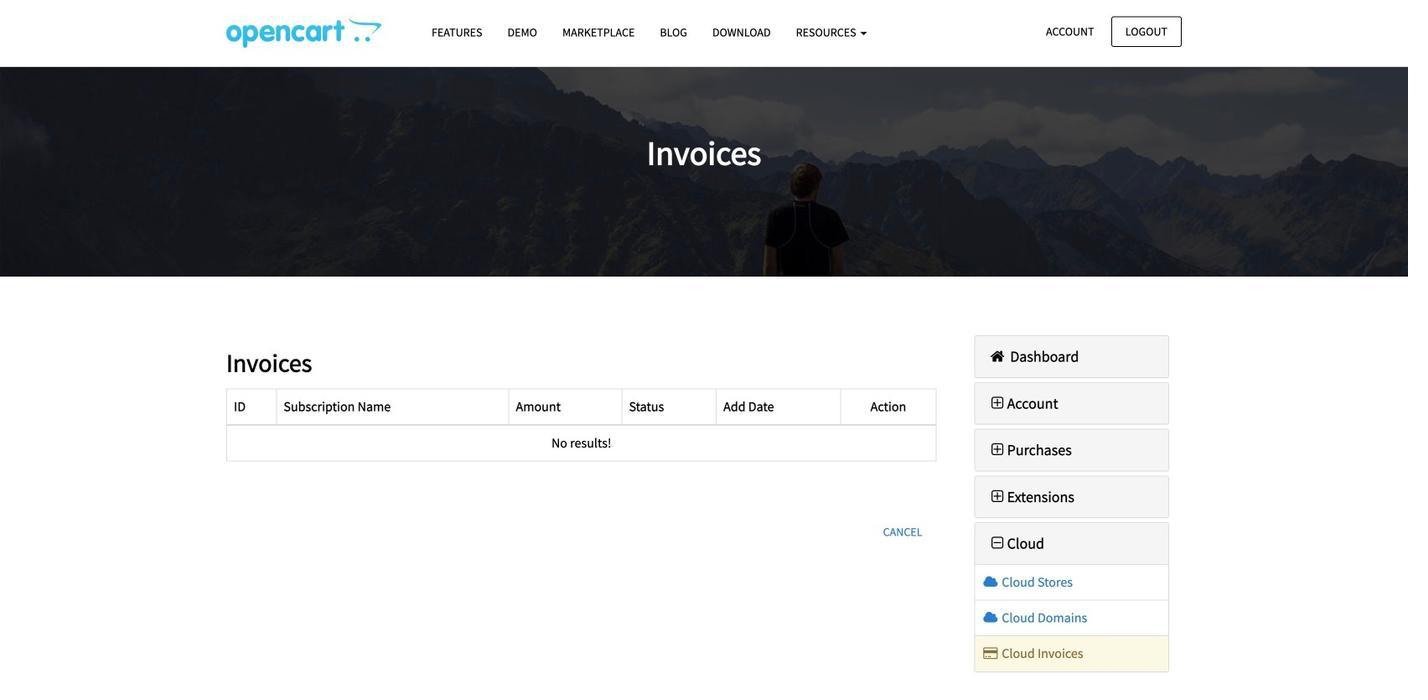 Task type: locate. For each thing, give the bounding box(es) containing it.
2 plus square o image from the top
[[988, 442, 1008, 458]]

1 vertical spatial plus square o image
[[988, 442, 1008, 458]]

cloud image
[[983, 576, 1000, 589]]

1 plus square o image from the top
[[988, 396, 1008, 411]]

plus square o image up plus square o image
[[988, 442, 1008, 458]]

0 vertical spatial plus square o image
[[988, 396, 1008, 411]]

plus square o image
[[988, 396, 1008, 411], [988, 442, 1008, 458]]

plus square o image down "home" icon
[[988, 396, 1008, 411]]

opencart cloud - invoice list image
[[226, 18, 382, 48]]



Task type: describe. For each thing, give the bounding box(es) containing it.
home image
[[988, 349, 1008, 364]]

credit card image
[[983, 647, 1000, 661]]

minus square o image
[[988, 536, 1008, 551]]

plus square o image
[[988, 489, 1008, 504]]

cloud image
[[983, 611, 1000, 625]]



Task type: vqa. For each thing, say whether or not it's contained in the screenshot.
Marketplace link
no



